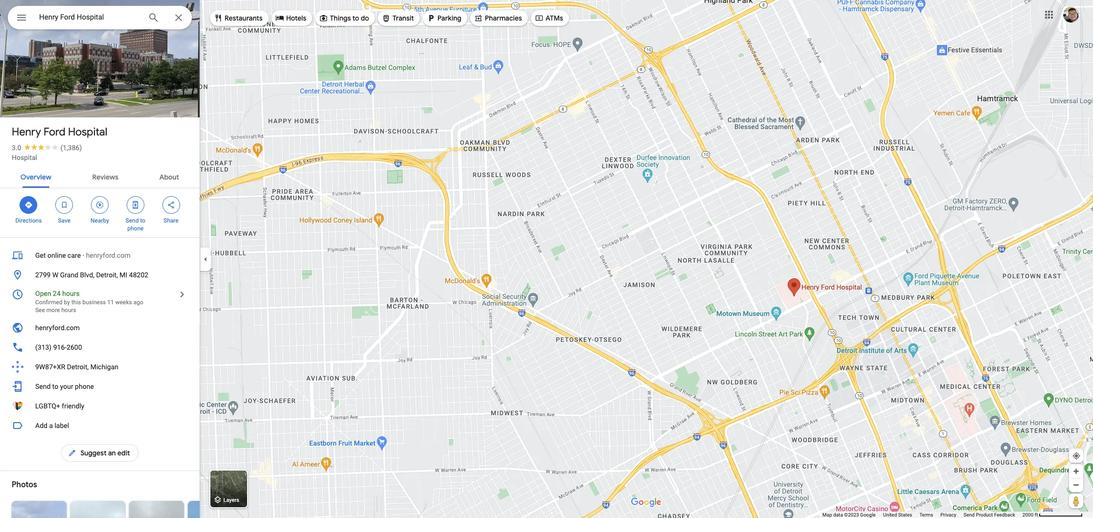 Task type: vqa. For each thing, say whether or not it's contained in the screenshot.
United States button
yes



Task type: locate. For each thing, give the bounding box(es) containing it.
send to phone
[[126, 217, 145, 232]]

send inside "information for henry ford hospital" "region"
[[35, 383, 51, 391]]

grand
[[60, 271, 78, 279]]

things
[[330, 14, 351, 23]]

photo of henry ford hospital image
[[0, 0, 200, 134]]

0 vertical spatial send
[[126, 217, 139, 224]]

hospital up (1,386) at the left top
[[68, 125, 107, 139]]

0 horizontal spatial hospital
[[12, 154, 37, 162]]


[[24, 200, 33, 211]]

send left product
[[964, 513, 975, 518]]

pharmacies
[[485, 14, 522, 23]]

1 vertical spatial henryford.com
[[35, 324, 80, 332]]

2 vertical spatial to
[[52, 383, 58, 391]]

tab list containing overview
[[0, 165, 200, 188]]

2799
[[35, 271, 51, 279]]

terms
[[920, 513, 934, 518]]

collapse side panel image
[[200, 254, 211, 265]]

more
[[46, 307, 60, 314]]

395
[[25, 97, 38, 106]]


[[427, 12, 436, 23]]

add a label
[[35, 422, 69, 430]]

add a label button
[[0, 416, 200, 436]]

business
[[83, 299, 106, 306]]

send down 
[[126, 217, 139, 224]]

phone right the your
[[75, 383, 94, 391]]

restaurants
[[225, 14, 263, 23]]

hospital down the 3.0
[[12, 154, 37, 162]]

2799 w grand blvd, detroit, mi 48202 button
[[0, 265, 200, 285]]

lgbtq+ friendly
[[35, 402, 84, 410]]

detroit,
[[96, 271, 118, 279], [67, 363, 89, 371]]

online
[[47, 252, 66, 260]]

0 horizontal spatial henryford.com
[[35, 324, 80, 332]]

9w87+xr detroit, michigan
[[35, 363, 118, 371]]

henryford.com
[[86, 252, 131, 260], [35, 324, 80, 332]]

send inside send to phone
[[126, 217, 139, 224]]

united states button
[[884, 512, 913, 519]]

an
[[108, 449, 116, 458]]

Henry Ford Hospital field
[[8, 6, 192, 29]]

0 horizontal spatial to
[[52, 383, 58, 391]]

united
[[884, 513, 898, 518]]

to for send to your phone
[[52, 383, 58, 391]]

·
[[83, 252, 84, 260]]

videos image
[[129, 501, 184, 519]]

mi
[[120, 271, 127, 279]]

2 vertical spatial send
[[964, 513, 975, 518]]

phone down 
[[127, 225, 144, 232]]

atms
[[546, 14, 564, 23]]

0 vertical spatial to
[[353, 14, 359, 23]]

9w87+xr detroit, michigan button
[[0, 357, 200, 377]]

suggest
[[81, 449, 107, 458]]

privacy button
[[941, 512, 957, 519]]

photos
[[12, 480, 37, 490]]

ft
[[1035, 513, 1039, 518]]

detroit, left mi
[[96, 271, 118, 279]]

0 vertical spatial phone
[[127, 225, 144, 232]]

1 vertical spatial hospital
[[12, 154, 37, 162]]

2 horizontal spatial send
[[964, 513, 975, 518]]

feedback
[[995, 513, 1016, 518]]

0 horizontal spatial send
[[35, 383, 51, 391]]

to
[[353, 14, 359, 23], [140, 217, 145, 224], [52, 383, 58, 391]]

0 vertical spatial detroit,
[[96, 271, 118, 279]]

label
[[55, 422, 69, 430]]

1 vertical spatial detroit,
[[67, 363, 89, 371]]

 suggest an edit
[[68, 448, 130, 459]]

do
[[361, 14, 369, 23]]

 search field
[[8, 6, 192, 31]]

0 vertical spatial henryford.com
[[86, 252, 131, 260]]

send inside footer
[[964, 513, 975, 518]]

0 horizontal spatial phone
[[75, 383, 94, 391]]

w
[[52, 271, 58, 279]]

map data ©2023 google
[[823, 513, 876, 518]]

to inside button
[[52, 383, 58, 391]]

overview
[[20, 173, 51, 182]]

tab list
[[0, 165, 200, 188]]

0 vertical spatial hospital
[[68, 125, 107, 139]]


[[276, 12, 284, 23]]

 hotels
[[276, 12, 307, 23]]

to left do
[[353, 14, 359, 23]]

2000
[[1023, 513, 1034, 518]]

zoom in image
[[1073, 468, 1081, 475]]

0 horizontal spatial detroit,
[[67, 363, 89, 371]]

hours up the by
[[62, 290, 80, 298]]

1 vertical spatial to
[[140, 217, 145, 224]]

2 horizontal spatial to
[[353, 14, 359, 23]]

overview button
[[13, 165, 59, 188]]

reviews button
[[85, 165, 126, 188]]

none field inside henry ford hospital field
[[39, 11, 140, 23]]

send up lgbtq+
[[35, 383, 51, 391]]

1 horizontal spatial phone
[[127, 225, 144, 232]]

henryford.com up 2799 w grand blvd, detroit, mi 48202 button
[[86, 252, 131, 260]]

photos
[[40, 97, 64, 106]]

 restaurants
[[214, 12, 263, 23]]

google maps element
[[0, 0, 1094, 519]]

1 vertical spatial phone
[[75, 383, 94, 391]]

hours down the by
[[61, 307, 76, 314]]

to inside send to phone
[[140, 217, 145, 224]]

 transit
[[382, 12, 414, 23]]

to left the your
[[52, 383, 58, 391]]

1 horizontal spatial send
[[126, 217, 139, 224]]

care
[[68, 252, 81, 260]]

footer containing map data ©2023 google
[[823, 512, 1023, 519]]

get online care · henryford.com
[[35, 252, 131, 260]]

henryford.com link
[[0, 318, 200, 338]]

detroit, down 2600
[[67, 363, 89, 371]]

add
[[35, 422, 47, 430]]

send for send to phone
[[126, 217, 139, 224]]

1 vertical spatial send
[[35, 383, 51, 391]]

1 vertical spatial hours
[[61, 307, 76, 314]]

send for send product feedback
[[964, 513, 975, 518]]

1 horizontal spatial to
[[140, 217, 145, 224]]

footer
[[823, 512, 1023, 519]]


[[68, 448, 77, 459]]

2000 ft button
[[1023, 513, 1084, 518]]

henryford.com down more
[[35, 324, 80, 332]]

None field
[[39, 11, 140, 23]]

henry
[[12, 125, 41, 139]]

to left share
[[140, 217, 145, 224]]

send product feedback
[[964, 513, 1016, 518]]

this
[[71, 299, 81, 306]]

11
[[107, 299, 114, 306]]

 things to do
[[319, 12, 369, 23]]

get
[[35, 252, 46, 260]]

data
[[834, 513, 844, 518]]

1,386 reviews element
[[60, 144, 82, 152]]



Task type: describe. For each thing, give the bounding box(es) containing it.
edit
[[117, 449, 130, 458]]

michigan
[[90, 363, 118, 371]]

send for send to your phone
[[35, 383, 51, 391]]

916-
[[53, 344, 67, 352]]

terms button
[[920, 512, 934, 519]]

about button
[[152, 165, 187, 188]]

about
[[159, 173, 179, 182]]

phone inside send to phone
[[127, 225, 144, 232]]


[[474, 12, 483, 23]]


[[95, 200, 104, 211]]


[[167, 200, 176, 211]]

layers
[[224, 498, 239, 504]]

product
[[977, 513, 994, 518]]

2799 w grand blvd, detroit, mi 48202
[[35, 271, 148, 279]]

show street view coverage image
[[1070, 494, 1084, 509]]

building image
[[188, 501, 243, 519]]

zoom out image
[[1073, 482, 1081, 489]]

nearby
[[91, 217, 109, 224]]


[[16, 11, 27, 24]]

privacy
[[941, 513, 957, 518]]

(313) 916-2600 button
[[0, 338, 200, 357]]

footer inside "google maps" "element"
[[823, 512, 1023, 519]]

2000 ft
[[1023, 513, 1039, 518]]

ford
[[44, 125, 66, 139]]

24
[[53, 290, 61, 298]]

send to your phone
[[35, 383, 94, 391]]

confirmed
[[35, 299, 62, 306]]

 pharmacies
[[474, 12, 522, 23]]

open
[[35, 290, 51, 298]]

hotels
[[286, 14, 307, 23]]

 button
[[8, 6, 35, 31]]

hospital button
[[12, 153, 37, 163]]

to for send to phone
[[140, 217, 145, 224]]

3.0 stars image
[[21, 144, 60, 150]]

henry ford hospital
[[12, 125, 107, 139]]

0 vertical spatial hours
[[62, 290, 80, 298]]

tab list inside henry ford hospital main content
[[0, 165, 200, 188]]

(1,386)
[[60, 144, 82, 152]]

to inside  things to do
[[353, 14, 359, 23]]

your
[[60, 383, 73, 391]]


[[60, 200, 69, 211]]


[[382, 12, 391, 23]]

blvd,
[[80, 271, 94, 279]]

parking
[[438, 14, 462, 23]]

2600
[[67, 344, 82, 352]]

1 horizontal spatial henryford.com
[[86, 252, 131, 260]]

directions
[[15, 217, 42, 224]]

save
[[58, 217, 71, 224]]

48202
[[129, 271, 148, 279]]

all image
[[12, 501, 67, 519]]

show your location image
[[1073, 452, 1082, 461]]

information for henry ford hospital region
[[0, 246, 200, 416]]

©2023
[[845, 513, 860, 518]]

united states
[[884, 513, 913, 518]]

latest · 21 days ago image
[[71, 501, 125, 519]]

send to your phone button
[[0, 377, 200, 397]]

 atms
[[535, 12, 564, 23]]

ago
[[134, 299, 143, 306]]

1 horizontal spatial detroit,
[[96, 271, 118, 279]]

reviews
[[92, 173, 119, 182]]

actions for henry ford hospital region
[[0, 189, 200, 237]]

phone inside button
[[75, 383, 94, 391]]

transit
[[393, 14, 414, 23]]

states
[[899, 513, 913, 518]]


[[214, 12, 223, 23]]

map
[[823, 513, 833, 518]]

henry ford hospital main content
[[0, 0, 360, 519]]

(313)
[[35, 344, 52, 352]]

see
[[35, 307, 45, 314]]

 parking
[[427, 12, 462, 23]]


[[319, 12, 328, 23]]

share
[[164, 217, 179, 224]]

1 horizontal spatial hospital
[[68, 125, 107, 139]]

google account: ben chafik  
(ben.chafik@adept.ai) image
[[1064, 7, 1080, 22]]

by
[[64, 299, 70, 306]]


[[535, 12, 544, 23]]

friendly
[[62, 402, 84, 410]]

open 24 hours confirmed by this business 11 weeks ago see more hours
[[35, 290, 143, 314]]

send product feedback button
[[964, 512, 1016, 519]]

3.0
[[12, 144, 21, 152]]



